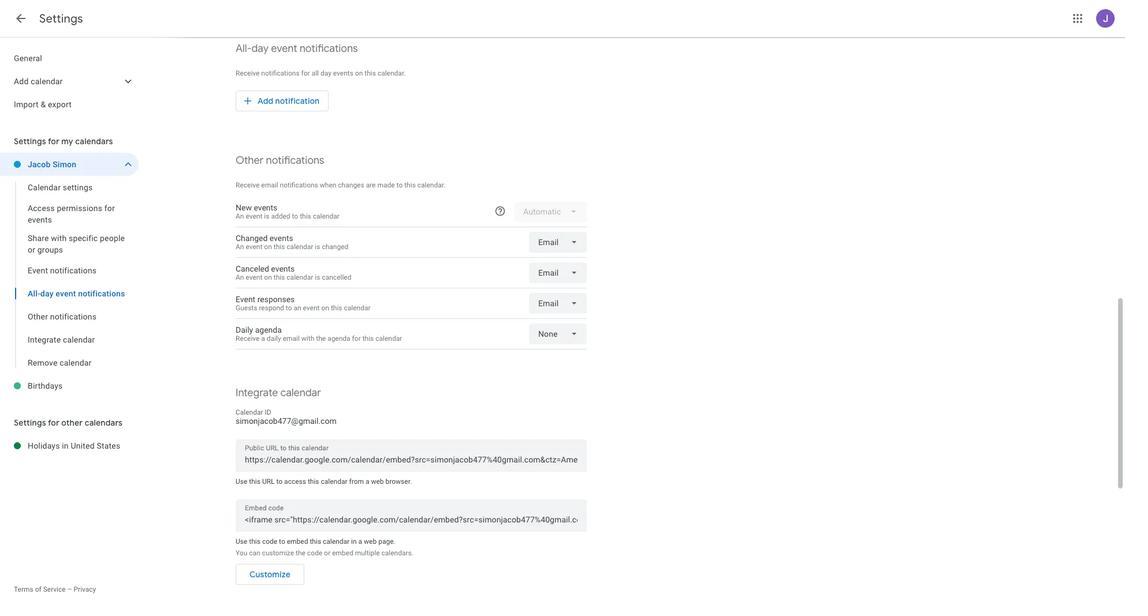 Task type: locate. For each thing, give the bounding box(es) containing it.
2 vertical spatial day
[[40, 289, 54, 299]]

events down changed events an event on this calendar is changed
[[271, 265, 295, 274]]

jacob simon
[[28, 160, 76, 169]]

is left changed
[[315, 243, 320, 251]]

0 horizontal spatial add
[[14, 77, 29, 86]]

add up import
[[14, 77, 29, 86]]

2 horizontal spatial day
[[321, 69, 331, 77]]

access
[[28, 204, 55, 213]]

settings right "go back" image
[[39, 12, 83, 26]]

add
[[14, 77, 29, 86], [258, 96, 273, 106]]

this inside canceled events an event on this calendar is cancelled
[[274, 274, 285, 282]]

other inside settings for my calendars tree
[[28, 312, 48, 322]]

of
[[35, 586, 41, 594]]

events inside canceled events an event on this calendar is cancelled
[[271, 265, 295, 274]]

access permissions for events
[[28, 204, 115, 225]]

3 receive from the top
[[236, 335, 260, 343]]

or down use this code to embed this calendar in a web page.
[[324, 550, 330, 558]]

people
[[100, 234, 125, 243]]

on up responses
[[264, 274, 272, 282]]

a inside 'daily agenda receive a daily email with the agenda for this calendar'
[[261, 335, 265, 343]]

to right added
[[292, 213, 298, 221]]

settings for settings
[[39, 12, 83, 26]]

0 horizontal spatial other
[[28, 312, 48, 322]]

1 vertical spatial settings
[[14, 136, 46, 147]]

other up remove
[[28, 312, 48, 322]]

made
[[377, 181, 395, 189]]

is inside changed events an event on this calendar is changed
[[315, 243, 320, 251]]

import
[[14, 100, 39, 109]]

other notifications up new events an event is added to this calendar
[[236, 154, 324, 168]]

0 vertical spatial embed
[[287, 538, 308, 546]]

receive inside 'daily agenda receive a daily email with the agenda for this calendar'
[[236, 335, 260, 343]]

general
[[14, 54, 42, 63]]

calendar inside 'daily agenda receive a daily email with the agenda for this calendar'
[[376, 335, 402, 343]]

canceled
[[236, 265, 269, 274]]

to
[[397, 181, 403, 189], [292, 213, 298, 221], [286, 304, 292, 312], [276, 478, 283, 486], [279, 538, 285, 546]]

multiple
[[355, 550, 380, 558]]

the down use this code to embed this calendar in a web page.
[[296, 550, 305, 558]]

1 horizontal spatial a
[[358, 538, 362, 546]]

1 vertical spatial calendar.
[[417, 181, 446, 189]]

on right all
[[355, 69, 363, 77]]

all-day event notifications inside settings for my calendars tree
[[28, 289, 125, 299]]

code
[[262, 538, 277, 546], [307, 550, 322, 558]]

3 an from the top
[[236, 274, 244, 282]]

holidays in united states
[[28, 442, 120, 451]]

1 vertical spatial day
[[321, 69, 331, 77]]

a for use this url to access this calendar from a web browser.
[[366, 478, 369, 486]]

1 horizontal spatial agenda
[[328, 335, 350, 343]]

on
[[355, 69, 363, 77], [264, 243, 272, 251], [264, 274, 272, 282], [321, 304, 329, 312]]

calendar for calendar id simonjacob477@gmail.com
[[236, 409, 263, 417]]

with right daily
[[301, 335, 314, 343]]

an
[[294, 304, 301, 312]]

1 vertical spatial integrate calendar
[[236, 387, 321, 400]]

0 horizontal spatial email
[[261, 181, 278, 189]]

day right all
[[321, 69, 331, 77]]

a for use this code to embed this calendar in a web page.
[[358, 538, 362, 546]]

calendar inside the calendar id simonjacob477@gmail.com
[[236, 409, 263, 417]]

1 vertical spatial email
[[283, 335, 300, 343]]

settings up holidays
[[14, 418, 46, 429]]

0 vertical spatial in
[[62, 442, 69, 451]]

code up the customize
[[262, 538, 277, 546]]

events for new events
[[254, 203, 277, 213]]

all-day event notifications up all
[[236, 42, 358, 55]]

2 vertical spatial receive
[[236, 335, 260, 343]]

an for new events
[[236, 213, 244, 221]]

an up the guests
[[236, 274, 244, 282]]

an up changed
[[236, 213, 244, 221]]

calendars up states
[[85, 418, 123, 429]]

0 vertical spatial event
[[28, 266, 48, 276]]

receive left daily
[[236, 335, 260, 343]]

events inside new events an event is added to this calendar
[[254, 203, 277, 213]]

event up canceled
[[246, 243, 262, 251]]

service
[[43, 586, 66, 594]]

on up canceled
[[264, 243, 272, 251]]

0 vertical spatial is
[[264, 213, 269, 221]]

integrate calendar inside settings for my calendars tree
[[28, 336, 95, 345]]

calendars for settings for my calendars
[[75, 136, 113, 147]]

None field
[[529, 232, 587, 253], [529, 263, 587, 284], [529, 293, 587, 314], [529, 324, 587, 345], [529, 232, 587, 253], [529, 263, 587, 284], [529, 293, 587, 314], [529, 324, 587, 345]]

event inside event responses guests respond to an event on this calendar
[[303, 304, 320, 312]]

agenda down the "respond"
[[255, 326, 282, 335]]

group
[[0, 176, 139, 375]]

use left url
[[236, 478, 247, 486]]

1 vertical spatial an
[[236, 243, 244, 251]]

day down 'event notifications' at the top left of the page
[[40, 289, 54, 299]]

email up new events an event is added to this calendar
[[261, 181, 278, 189]]

1 horizontal spatial integrate calendar
[[236, 387, 321, 400]]

tree
[[0, 47, 139, 116]]

integrate calendar
[[28, 336, 95, 345], [236, 387, 321, 400]]

0 vertical spatial an
[[236, 213, 244, 221]]

receive notifications for all day events on this calendar.
[[236, 69, 406, 77]]

calendar up access
[[28, 183, 61, 192]]

event notifications
[[28, 266, 97, 276]]

day up "add notification" button
[[252, 42, 269, 55]]

add for add notification
[[258, 96, 273, 106]]

1 horizontal spatial code
[[307, 550, 322, 558]]

changed events an event on this calendar is changed
[[236, 234, 349, 251]]

in up the multiple at the left bottom of page
[[351, 538, 357, 546]]

1 horizontal spatial calendar
[[236, 409, 263, 417]]

1 vertical spatial calendar
[[236, 409, 263, 417]]

0 horizontal spatial event
[[28, 266, 48, 276]]

event inside settings for my calendars tree
[[28, 266, 48, 276]]

this inside changed events an event on this calendar is changed
[[274, 243, 285, 251]]

0 vertical spatial integrate
[[28, 336, 61, 345]]

event inside event responses guests respond to an event on this calendar
[[236, 295, 255, 304]]

use for use this url to access this calendar from a web browser.
[[236, 478, 247, 486]]

None text field
[[245, 452, 578, 468], [245, 512, 578, 529], [245, 452, 578, 468], [245, 512, 578, 529]]

this inside new events an event is added to this calendar
[[300, 213, 311, 221]]

1 vertical spatial event
[[236, 295, 255, 304]]

is
[[264, 213, 269, 221], [315, 243, 320, 251], [315, 274, 320, 282]]

calendar settings
[[28, 183, 93, 192]]

event
[[28, 266, 48, 276], [236, 295, 255, 304]]

is left cancelled
[[315, 274, 320, 282]]

1 vertical spatial use
[[236, 538, 247, 546]]

to left an
[[286, 304, 292, 312]]

0 vertical spatial email
[[261, 181, 278, 189]]

&
[[41, 100, 46, 109]]

an inside new events an event is added to this calendar
[[236, 213, 244, 221]]

all-day event notifications
[[236, 42, 358, 55], [28, 289, 125, 299]]

events right new
[[254, 203, 277, 213]]

1 vertical spatial embed
[[332, 550, 353, 558]]

1 receive from the top
[[236, 69, 260, 77]]

an for changed events
[[236, 243, 244, 251]]

1 vertical spatial the
[[296, 550, 305, 558]]

a left daily
[[261, 335, 265, 343]]

to inside event responses guests respond to an event on this calendar
[[286, 304, 292, 312]]

events for changed events
[[270, 234, 293, 243]]

0 horizontal spatial all-
[[28, 289, 40, 299]]

1 horizontal spatial other notifications
[[236, 154, 324, 168]]

notification
[[275, 96, 320, 106]]

0 horizontal spatial day
[[40, 289, 54, 299]]

1 horizontal spatial integrate
[[236, 387, 278, 400]]

1 vertical spatial or
[[324, 550, 330, 558]]

1 horizontal spatial email
[[283, 335, 300, 343]]

events right all
[[333, 69, 353, 77]]

is inside new events an event is added to this calendar
[[264, 213, 269, 221]]

code down use this code to embed this calendar in a web page.
[[307, 550, 322, 558]]

use this url to access this calendar from a web browser.
[[236, 478, 412, 486]]

in left united
[[62, 442, 69, 451]]

0 vertical spatial the
[[316, 335, 326, 343]]

0 horizontal spatial or
[[28, 245, 35, 255]]

add inside button
[[258, 96, 273, 106]]

1 use from the top
[[236, 478, 247, 486]]

add for add calendar
[[14, 77, 29, 86]]

an up canceled
[[236, 243, 244, 251]]

calendar inside changed events an event on this calendar is changed
[[287, 243, 313, 251]]

other
[[236, 154, 264, 168], [28, 312, 48, 322]]

event up changed
[[246, 213, 262, 221]]

1 horizontal spatial all-
[[236, 42, 252, 55]]

or down share
[[28, 245, 35, 255]]

2 vertical spatial an
[[236, 274, 244, 282]]

1 vertical spatial receive
[[236, 181, 260, 189]]

id
[[265, 409, 271, 417]]

the inside 'daily agenda receive a daily email with the agenda for this calendar'
[[316, 335, 326, 343]]

other up new
[[236, 154, 264, 168]]

event down 'groups'
[[28, 266, 48, 276]]

import & export
[[14, 100, 72, 109]]

1 vertical spatial calendars
[[85, 418, 123, 429]]

agenda down event responses guests respond to an event on this calendar
[[328, 335, 350, 343]]

0 vertical spatial or
[[28, 245, 35, 255]]

calendar left id
[[236, 409, 263, 417]]

0 vertical spatial use
[[236, 478, 247, 486]]

2 vertical spatial is
[[315, 274, 320, 282]]

day inside settings for my calendars tree
[[40, 289, 54, 299]]

web for page.
[[364, 538, 377, 546]]

is left added
[[264, 213, 269, 221]]

event inside canceled events an event on this calendar is cancelled
[[246, 274, 262, 282]]

jacob simon tree item
[[0, 153, 139, 176]]

events inside changed events an event on this calendar is changed
[[270, 234, 293, 243]]

day
[[252, 42, 269, 55], [321, 69, 331, 77], [40, 289, 54, 299]]

all-
[[236, 42, 252, 55], [28, 289, 40, 299]]

1 horizontal spatial embed
[[332, 550, 353, 558]]

with up 'groups'
[[51, 234, 67, 243]]

0 vertical spatial integrate calendar
[[28, 336, 95, 345]]

use up "you"
[[236, 538, 247, 546]]

a right from
[[366, 478, 369, 486]]

the down event responses guests respond to an event on this calendar
[[316, 335, 326, 343]]

0 vertical spatial receive
[[236, 69, 260, 77]]

groups
[[37, 245, 63, 255]]

the
[[316, 335, 326, 343], [296, 550, 305, 558]]

0 vertical spatial day
[[252, 42, 269, 55]]

all-day event notifications down 'event notifications' at the top left of the page
[[28, 289, 125, 299]]

you can customize the code or embed multiple calendars.
[[236, 550, 414, 558]]

1 horizontal spatial other
[[236, 154, 264, 168]]

an for canceled events
[[236, 274, 244, 282]]

integrate up remove
[[28, 336, 61, 345]]

add left notification
[[258, 96, 273, 106]]

0 vertical spatial web
[[371, 478, 384, 486]]

1 horizontal spatial or
[[324, 550, 330, 558]]

2 an from the top
[[236, 243, 244, 251]]

when
[[320, 181, 336, 189]]

1 vertical spatial a
[[366, 478, 369, 486]]

use
[[236, 478, 247, 486], [236, 538, 247, 546]]

1 vertical spatial other notifications
[[28, 312, 97, 322]]

0 vertical spatial code
[[262, 538, 277, 546]]

0 horizontal spatial a
[[261, 335, 265, 343]]

1 horizontal spatial event
[[236, 295, 255, 304]]

or
[[28, 245, 35, 255], [324, 550, 330, 558]]

use this code to embed this calendar in a web page.
[[236, 538, 395, 546]]

1 vertical spatial web
[[364, 538, 377, 546]]

simon
[[53, 160, 76, 169]]

on inside canceled events an event on this calendar is cancelled
[[264, 274, 272, 282]]

0 horizontal spatial in
[[62, 442, 69, 451]]

changed
[[236, 234, 268, 243]]

other notifications
[[236, 154, 324, 168], [28, 312, 97, 322]]

other notifications down 'event notifications' at the top left of the page
[[28, 312, 97, 322]]

0 vertical spatial other notifications
[[236, 154, 324, 168]]

terms
[[14, 586, 33, 594]]

customize
[[250, 570, 290, 581]]

0 vertical spatial with
[[51, 234, 67, 243]]

embed
[[287, 538, 308, 546], [332, 550, 353, 558]]

add inside tree
[[14, 77, 29, 86]]

export
[[48, 100, 72, 109]]

event right an
[[303, 304, 320, 312]]

in
[[62, 442, 69, 451], [351, 538, 357, 546]]

0 vertical spatial a
[[261, 335, 265, 343]]

calendar inside canceled events an event on this calendar is cancelled
[[287, 274, 313, 282]]

1 horizontal spatial all-day event notifications
[[236, 42, 358, 55]]

2 receive from the top
[[236, 181, 260, 189]]

2 use from the top
[[236, 538, 247, 546]]

1 vertical spatial other
[[28, 312, 48, 322]]

event up responses
[[246, 274, 262, 282]]

embed left the multiple at the left bottom of page
[[332, 550, 353, 558]]

0 horizontal spatial other notifications
[[28, 312, 97, 322]]

calendars
[[75, 136, 113, 147], [85, 418, 123, 429]]

events down added
[[270, 234, 293, 243]]

daily agenda receive a daily email with the agenda for this calendar
[[236, 326, 402, 343]]

1 vertical spatial add
[[258, 96, 273, 106]]

1 horizontal spatial the
[[316, 335, 326, 343]]

holidays in united states link
[[28, 435, 139, 458]]

0 horizontal spatial calendar
[[28, 183, 61, 192]]

add calendar
[[14, 77, 63, 86]]

1 horizontal spatial with
[[301, 335, 314, 343]]

united
[[71, 442, 95, 451]]

0 vertical spatial calendar
[[28, 183, 61, 192]]

event left the "respond"
[[236, 295, 255, 304]]

event down 'event notifications' at the top left of the page
[[56, 289, 76, 299]]

receive up "add notification" button
[[236, 69, 260, 77]]

jacob
[[28, 160, 51, 169]]

settings for settings for other calendars
[[14, 418, 46, 429]]

or inside the share with specific people or groups
[[28, 245, 35, 255]]

1 horizontal spatial add
[[258, 96, 273, 106]]

email
[[261, 181, 278, 189], [283, 335, 300, 343]]

is inside canceled events an event on this calendar is cancelled
[[315, 274, 320, 282]]

integrate up id
[[236, 387, 278, 400]]

1 vertical spatial with
[[301, 335, 314, 343]]

to right url
[[276, 478, 283, 486]]

web up the multiple at the left bottom of page
[[364, 538, 377, 546]]

0 horizontal spatial integrate calendar
[[28, 336, 95, 345]]

0 vertical spatial other
[[236, 154, 264, 168]]

0 vertical spatial all-day event notifications
[[236, 42, 358, 55]]

calendar inside tree
[[28, 183, 61, 192]]

2 horizontal spatial a
[[366, 478, 369, 486]]

–
[[67, 586, 72, 594]]

settings up jacob
[[14, 136, 46, 147]]

0 vertical spatial add
[[14, 77, 29, 86]]

a
[[261, 335, 265, 343], [366, 478, 369, 486], [358, 538, 362, 546]]

email right daily
[[283, 335, 300, 343]]

0 vertical spatial settings
[[39, 12, 83, 26]]

an inside canceled events an event on this calendar is cancelled
[[236, 274, 244, 282]]

0 horizontal spatial calendar.
[[378, 69, 406, 77]]

0 horizontal spatial integrate
[[28, 336, 61, 345]]

1 vertical spatial all-day event notifications
[[28, 289, 125, 299]]

0 horizontal spatial all-day event notifications
[[28, 289, 125, 299]]

1 an from the top
[[236, 213, 244, 221]]

use for use this code to embed this calendar in a web page.
[[236, 538, 247, 546]]

events
[[333, 69, 353, 77], [254, 203, 277, 213], [28, 215, 52, 225], [270, 234, 293, 243], [271, 265, 295, 274]]

embed up the customize
[[287, 538, 308, 546]]

events down access
[[28, 215, 52, 225]]

receive
[[236, 69, 260, 77], [236, 181, 260, 189], [236, 335, 260, 343]]

notifications
[[300, 42, 358, 55], [261, 69, 300, 77], [266, 154, 324, 168], [280, 181, 318, 189], [50, 266, 97, 276], [78, 289, 125, 299], [50, 312, 97, 322]]

event responses guests respond to an event on this calendar
[[236, 295, 371, 312]]

1 vertical spatial code
[[307, 550, 322, 558]]

other notifications inside settings for my calendars tree
[[28, 312, 97, 322]]

0 horizontal spatial with
[[51, 234, 67, 243]]

in inside "tree item"
[[62, 442, 69, 451]]

event
[[271, 42, 297, 55], [246, 213, 262, 221], [246, 243, 262, 251], [246, 274, 262, 282], [56, 289, 76, 299], [303, 304, 320, 312]]

web for browser.
[[371, 478, 384, 486]]

my
[[61, 136, 73, 147]]

1 vertical spatial all-
[[28, 289, 40, 299]]

an
[[236, 213, 244, 221], [236, 243, 244, 251], [236, 274, 244, 282]]

integrate calendar up id
[[236, 387, 321, 400]]

2 vertical spatial a
[[358, 538, 362, 546]]

web right from
[[371, 478, 384, 486]]

0 horizontal spatial the
[[296, 550, 305, 558]]

with
[[51, 234, 67, 243], [301, 335, 314, 343]]

integrate calendar up remove calendar
[[28, 336, 95, 345]]

with inside the share with specific people or groups
[[51, 234, 67, 243]]

other
[[61, 418, 83, 429]]

calendar.
[[378, 69, 406, 77], [417, 181, 446, 189]]

calendars right the my
[[75, 136, 113, 147]]

1 vertical spatial is
[[315, 243, 320, 251]]

calendar inside event responses guests respond to an event on this calendar
[[344, 304, 371, 312]]

an inside changed events an event on this calendar is changed
[[236, 243, 244, 251]]

a up the multiple at the left bottom of page
[[358, 538, 362, 546]]

settings for settings for my calendars
[[14, 136, 46, 147]]

receive up new
[[236, 181, 260, 189]]

2 vertical spatial settings
[[14, 418, 46, 429]]

calendar
[[31, 77, 63, 86], [313, 213, 340, 221], [287, 243, 313, 251], [287, 274, 313, 282], [344, 304, 371, 312], [376, 335, 402, 343], [63, 336, 95, 345], [60, 359, 92, 368], [280, 387, 321, 400], [321, 478, 347, 486], [323, 538, 350, 546]]

on up 'daily agenda receive a daily email with the agenda for this calendar'
[[321, 304, 329, 312]]

1 horizontal spatial in
[[351, 538, 357, 546]]

0 vertical spatial calendars
[[75, 136, 113, 147]]

with inside 'daily agenda receive a daily email with the agenda for this calendar'
[[301, 335, 314, 343]]



Task type: vqa. For each thing, say whether or not it's contained in the screenshot.
GlobalPort Batang Pier link
no



Task type: describe. For each thing, give the bounding box(es) containing it.
all- inside settings for my calendars tree
[[28, 289, 40, 299]]

daily
[[267, 335, 281, 343]]

added
[[271, 213, 290, 221]]

receive for other
[[236, 181, 260, 189]]

holidays
[[28, 442, 60, 451]]

to up the customize
[[279, 538, 285, 546]]

calendars for settings for other calendars
[[85, 418, 123, 429]]

on inside event responses guests respond to an event on this calendar
[[321, 304, 329, 312]]

remove
[[28, 359, 57, 368]]

birthdays link
[[28, 375, 139, 398]]

1 horizontal spatial calendar.
[[417, 181, 446, 189]]

0 vertical spatial all-
[[236, 42, 252, 55]]

event inside new events an event is added to this calendar
[[246, 213, 262, 221]]

settings
[[63, 183, 93, 192]]

1 vertical spatial in
[[351, 538, 357, 546]]

calendar for calendar settings
[[28, 183, 61, 192]]

settings for my calendars tree
[[0, 153, 139, 398]]

events inside access permissions for events
[[28, 215, 52, 225]]

event for event notifications
[[28, 266, 48, 276]]

0 horizontal spatial agenda
[[255, 326, 282, 335]]

specific
[[69, 234, 98, 243]]

canceled events an event on this calendar is cancelled
[[236, 265, 351, 282]]

1 vertical spatial integrate
[[236, 387, 278, 400]]

to inside new events an event is added to this calendar
[[292, 213, 298, 221]]

to right the made at the top of the page
[[397, 181, 403, 189]]

this inside 'daily agenda receive a daily email with the agenda for this calendar'
[[363, 335, 374, 343]]

guests
[[236, 304, 257, 312]]

receive for all-
[[236, 69, 260, 77]]

you
[[236, 550, 247, 558]]

changes
[[338, 181, 364, 189]]

calendar inside new events an event is added to this calendar
[[313, 213, 340, 221]]

states
[[97, 442, 120, 451]]

event inside changed events an event on this calendar is changed
[[246, 243, 262, 251]]

calendar id simonjacob477@gmail.com
[[236, 409, 337, 426]]

add notification button
[[236, 87, 329, 115]]

access
[[284, 478, 306, 486]]

holidays in united states tree item
[[0, 435, 139, 458]]

terms of service – privacy
[[14, 586, 96, 594]]

page.
[[378, 538, 395, 546]]

for inside 'daily agenda receive a daily email with the agenda for this calendar'
[[352, 335, 361, 343]]

birthdays tree item
[[0, 375, 139, 398]]

go back image
[[14, 12, 28, 25]]

all
[[312, 69, 319, 77]]

event inside settings for my calendars tree
[[56, 289, 76, 299]]

receive email notifications when changes are made to this calendar.
[[236, 181, 446, 189]]

share with specific people or groups
[[28, 234, 125, 255]]

0 vertical spatial calendar.
[[378, 69, 406, 77]]

new
[[236, 203, 252, 213]]

changed
[[322, 243, 349, 251]]

calendars.
[[382, 550, 414, 558]]

settings heading
[[39, 12, 83, 26]]

cancelled
[[322, 274, 351, 282]]

responses
[[257, 295, 295, 304]]

are
[[366, 181, 376, 189]]

integrate inside settings for my calendars tree
[[28, 336, 61, 345]]

email inside 'daily agenda receive a daily email with the agenda for this calendar'
[[283, 335, 300, 343]]

privacy
[[74, 586, 96, 594]]

settings for other calendars
[[14, 418, 123, 429]]

events for canceled events
[[271, 265, 295, 274]]

birthdays
[[28, 382, 63, 391]]

event up receive notifications for all day events on this calendar.
[[271, 42, 297, 55]]

remove calendar
[[28, 359, 92, 368]]

for inside access permissions for events
[[104, 204, 115, 213]]

0 horizontal spatial code
[[262, 538, 277, 546]]

daily
[[236, 326, 253, 335]]

customize
[[262, 550, 294, 558]]

is for changed events
[[315, 243, 320, 251]]

tree containing general
[[0, 47, 139, 116]]

new events an event is added to this calendar
[[236, 203, 340, 221]]

share
[[28, 234, 49, 243]]

1 horizontal spatial day
[[252, 42, 269, 55]]

can
[[249, 550, 260, 558]]

simonjacob477@gmail.com
[[236, 417, 337, 426]]

group containing calendar settings
[[0, 176, 139, 375]]

add notification
[[258, 96, 320, 106]]

is for canceled events
[[315, 274, 320, 282]]

respond
[[259, 304, 284, 312]]

terms of service link
[[14, 586, 66, 594]]

0 horizontal spatial embed
[[287, 538, 308, 546]]

url
[[262, 478, 275, 486]]

from
[[349, 478, 364, 486]]

event for event responses guests respond to an event on this calendar
[[236, 295, 255, 304]]

permissions
[[57, 204, 102, 213]]

privacy link
[[74, 586, 96, 594]]

browser.
[[386, 478, 412, 486]]

on inside changed events an event on this calendar is changed
[[264, 243, 272, 251]]

settings for my calendars
[[14, 136, 113, 147]]

this inside event responses guests respond to an event on this calendar
[[331, 304, 342, 312]]



